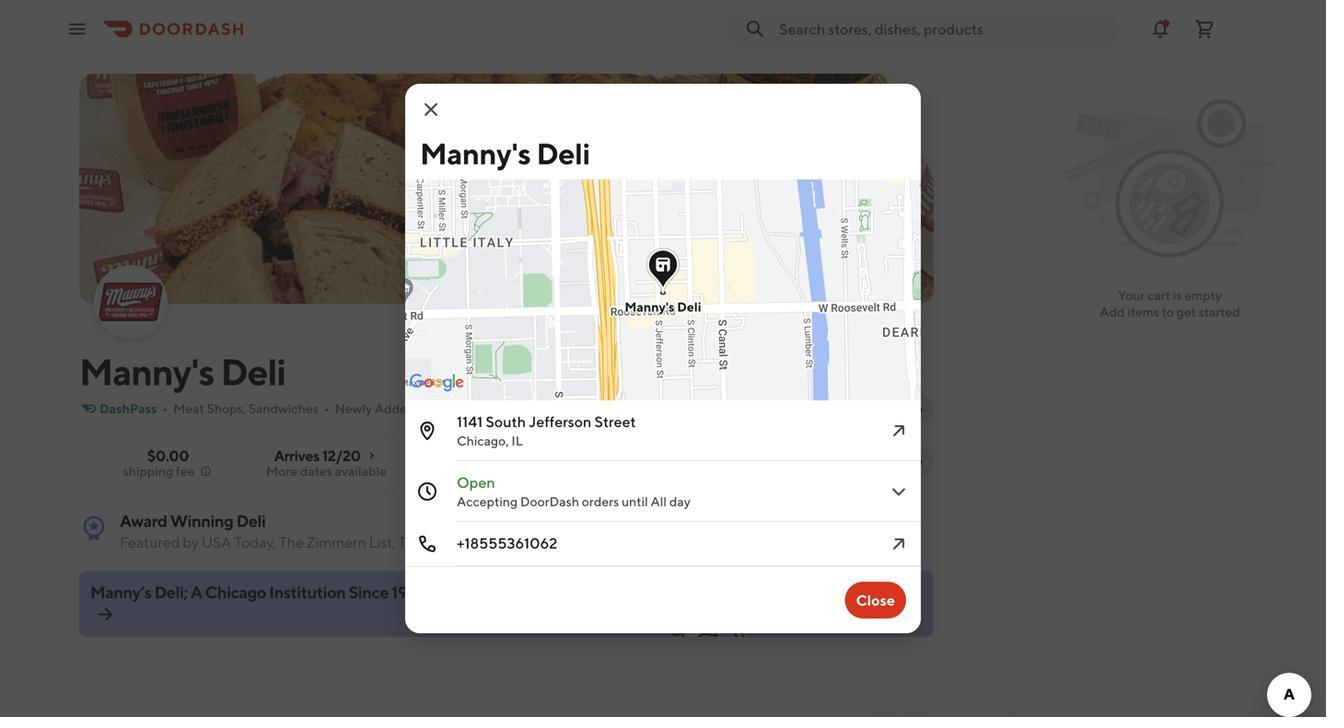 Task type: vqa. For each thing, say whether or not it's contained in the screenshot.
shipping
yes



Task type: describe. For each thing, give the bounding box(es) containing it.
meat shops, sandwiches
[[173, 401, 318, 416]]

il
[[512, 433, 523, 449]]

award winning deli featured by usa today, the zimmern list, the huffington post and more
[[120, 511, 596, 551]]

institution
[[269, 582, 346, 602]]

open menu image
[[66, 18, 88, 40]]

shipping fee
[[123, 464, 195, 479]]

started
[[1199, 304, 1241, 320]]

empty
[[1185, 288, 1222, 303]]

2 the from the left
[[398, 534, 423, 551]]

more for more dates available
[[266, 464, 298, 479]]

usa
[[202, 534, 231, 551]]

1942
[[392, 582, 426, 602]]

cart
[[1148, 288, 1171, 303]]

deli inside award winning deli featured by usa today, the zimmern list, the huffington post and more
[[236, 511, 266, 531]]

more info button
[[835, 394, 934, 424]]

a
[[191, 582, 202, 602]]

shops,
[[207, 401, 246, 416]]

1 • from the left
[[162, 401, 168, 416]]

south
[[486, 413, 526, 431]]

click item image
[[888, 481, 910, 503]]

close
[[856, 592, 895, 609]]

add
[[1100, 304, 1125, 320]]

+18555361062
[[457, 535, 558, 552]]

today,
[[234, 534, 276, 551]]

open accepting doordash orders until all day
[[457, 474, 691, 509]]

save
[[894, 454, 923, 469]]

arrives
[[274, 447, 320, 465]]

featured
[[120, 534, 180, 551]]

winning
[[170, 511, 233, 531]]

map region
[[278, 6, 986, 478]]

added
[[375, 401, 415, 416]]

post
[[501, 534, 530, 551]]

• newly added • $$
[[324, 401, 447, 416]]

newly
[[335, 401, 372, 416]]

powered by google image
[[410, 374, 464, 392]]

until
[[622, 494, 648, 509]]

close manny's deli image
[[420, 99, 442, 121]]

manny's deli dialog
[[278, 6, 986, 634]]

to
[[1162, 304, 1174, 320]]

1 the from the left
[[279, 534, 304, 551]]

list,
[[369, 534, 396, 551]]

accepting
[[457, 494, 518, 509]]

orders
[[582, 494, 619, 509]]

more dates available image
[[364, 449, 379, 463]]

items
[[1128, 304, 1160, 320]]

huffington
[[426, 534, 498, 551]]

and
[[533, 534, 558, 551]]

manny's deli; a chicago institution since 1942
[[90, 582, 426, 602]]



Task type: locate. For each thing, give the bounding box(es) containing it.
2 • from the left
[[324, 401, 329, 416]]

chicago,
[[457, 433, 509, 449]]

dashpass
[[99, 401, 157, 416]]

1 horizontal spatial •
[[324, 401, 329, 416]]

0 items, open order cart image
[[1194, 18, 1216, 40]]

manny's
[[420, 136, 531, 171], [625, 299, 675, 315], [625, 299, 675, 315], [79, 350, 214, 394]]

info
[[899, 401, 923, 416]]

$$
[[431, 401, 447, 416]]

0 vertical spatial more
[[864, 401, 896, 416]]

day
[[670, 494, 691, 509]]

by
[[183, 534, 199, 551]]

3 • from the left
[[421, 401, 426, 416]]

deli
[[537, 136, 590, 171], [677, 299, 702, 315], [677, 299, 702, 315], [221, 350, 286, 394], [236, 511, 266, 531]]

doordash
[[520, 494, 579, 509]]

open
[[457, 474, 495, 491]]

1 vertical spatial more
[[266, 464, 298, 479]]

• left the newly
[[324, 401, 329, 416]]

zimmern
[[307, 534, 366, 551]]

manny's deli image
[[79, 74, 934, 304], [96, 267, 166, 337]]

is
[[1173, 288, 1182, 303]]

12/20
[[322, 447, 361, 465]]

street
[[595, 413, 636, 431]]

deli;
[[154, 582, 188, 602]]

1141 south jefferson street chicago, il
[[457, 413, 636, 449]]

click item image
[[888, 420, 910, 442], [888, 533, 910, 555]]

•
[[162, 401, 168, 416], [324, 401, 329, 416], [421, 401, 426, 416]]

since
[[349, 582, 389, 602]]

2 click item image from the top
[[888, 533, 910, 555]]

your cart is empty add items to get started
[[1100, 288, 1241, 320]]

0 horizontal spatial •
[[162, 401, 168, 416]]

chicago
[[205, 582, 266, 602]]

the right list,
[[398, 534, 423, 551]]

more for more info
[[864, 401, 896, 416]]

click item image down click item icon
[[888, 533, 910, 555]]

shipping
[[123, 464, 173, 479]]

more dates available
[[266, 464, 387, 479]]

1141
[[457, 413, 483, 431]]

notification bell image
[[1150, 18, 1172, 40]]

fee
[[176, 464, 195, 479]]

dashpass •
[[99, 401, 168, 416]]

arrives 12/20
[[274, 447, 361, 465]]

the right today,
[[279, 534, 304, 551]]

the
[[279, 534, 304, 551], [398, 534, 423, 551]]

more left dates
[[266, 464, 298, 479]]

save button
[[857, 447, 934, 476]]

• left the meat
[[162, 401, 168, 416]]

more info
[[864, 401, 923, 416]]

jefferson
[[529, 413, 592, 431]]

manny's deli
[[420, 136, 590, 171], [625, 299, 702, 315], [625, 299, 702, 315], [79, 350, 286, 394]]

more left info
[[864, 401, 896, 416]]

$0.00
[[147, 447, 189, 465]]

all
[[651, 494, 667, 509]]

meat
[[173, 401, 204, 416]]

available
[[335, 464, 387, 479]]

2 horizontal spatial •
[[421, 401, 426, 416]]

click item image down more info
[[888, 420, 910, 442]]

get
[[1177, 304, 1196, 320]]

0 horizontal spatial the
[[279, 534, 304, 551]]

0 vertical spatial click item image
[[888, 420, 910, 442]]

sandwiches
[[249, 401, 318, 416]]

manny's
[[90, 582, 151, 602]]

1 click item image from the top
[[888, 420, 910, 442]]

1 vertical spatial click item image
[[888, 533, 910, 555]]

0 horizontal spatial more
[[266, 464, 298, 479]]

dates
[[300, 464, 332, 479]]

close button
[[845, 582, 906, 619]]

award
[[120, 511, 167, 531]]

more
[[561, 534, 596, 551]]

1 horizontal spatial more
[[864, 401, 896, 416]]

your
[[1118, 288, 1145, 303]]

1 horizontal spatial the
[[398, 534, 423, 551]]

more
[[864, 401, 896, 416], [266, 464, 298, 479]]

• left $$
[[421, 401, 426, 416]]

more inside button
[[864, 401, 896, 416]]



